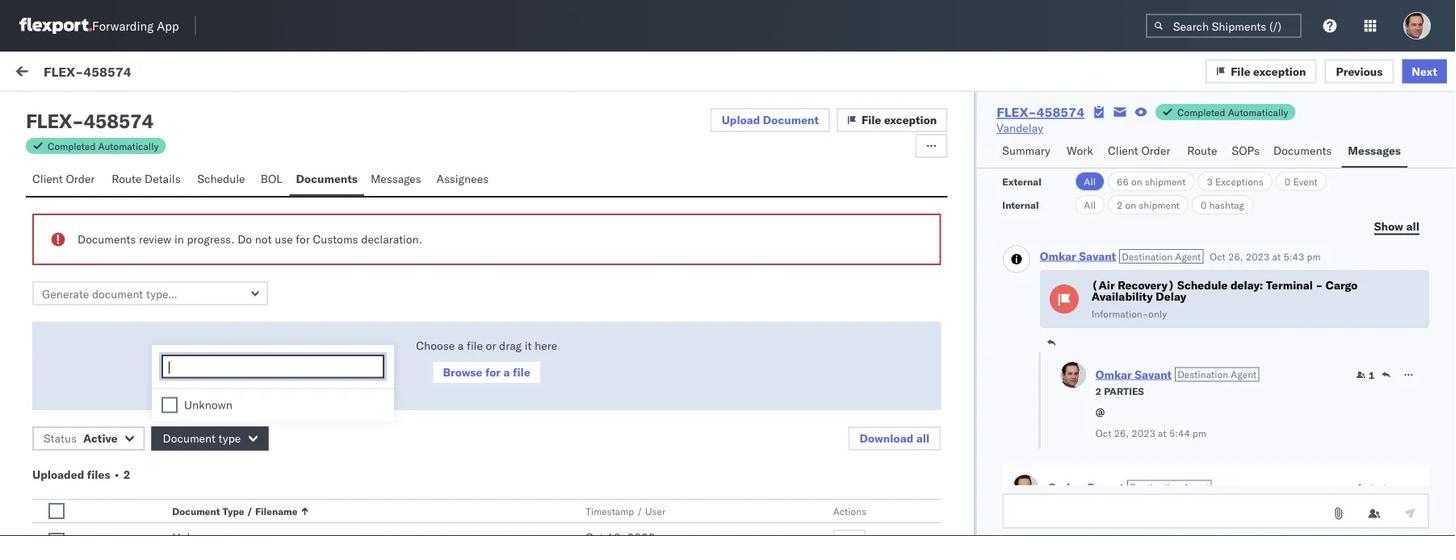 Task type: locate. For each thing, give the bounding box(es) containing it.
document inside document type button
[[163, 432, 216, 446]]

for
[[296, 233, 310, 247], [485, 366, 501, 380]]

0 horizontal spatial 2023
[[1131, 428, 1155, 440]]

(air recovery) schedule delay: terminal - cargo availability delay information-only
[[1091, 279, 1357, 320]]

2 down 66
[[1117, 199, 1123, 211]]

0 horizontal spatial pm
[[1192, 428, 1206, 440]]

edt for oct 26, 2023, 6:30 pm edt
[[619, 333, 640, 347]]

edt left user
[[619, 511, 640, 525]]

previous button
[[1325, 59, 1394, 83]]

2 vertical spatial document
[[172, 506, 220, 518]]

1 horizontal spatial work
[[1170, 140, 1192, 152]]

1 vertical spatial shipment
[[1139, 199, 1180, 211]]

2 inside button
[[1095, 386, 1101, 398]]

completed up related work item/shipment
[[1177, 106, 1225, 118]]

timestamp / user
[[585, 506, 665, 518]]

schedule inside button
[[197, 172, 245, 186]]

4 2023, from the top
[[537, 511, 569, 525]]

0 horizontal spatial completed automatically
[[48, 140, 159, 152]]

pm
[[599, 188, 616, 202], [599, 260, 616, 275], [599, 333, 616, 347], [599, 511, 616, 525]]

automatically up sops
[[1228, 106, 1288, 118]]

flex- 1854269
[[1134, 260, 1217, 275]]

savant up warehouse
[[115, 482, 150, 496]]

0 horizontal spatial delay
[[211, 510, 242, 524]]

0 vertical spatial shipment
[[1145, 176, 1186, 188]]

0 vertical spatial all button
[[1075, 172, 1105, 191]]

1 horizontal spatial order
[[1141, 144, 1170, 158]]

1 vertical spatial 2023
[[1131, 428, 1155, 440]]

0 vertical spatial client order
[[1108, 144, 1170, 158]]

import
[[120, 66, 154, 80]]

Generate document type... text field
[[32, 282, 268, 306]]

forwarding app
[[92, 18, 179, 34]]

exception: up the uploaded files ∙ 2
[[51, 421, 109, 435]]

pm for 6:30
[[599, 333, 616, 347]]

1 vertical spatial all
[[916, 432, 930, 446]]

1 vertical spatial for
[[485, 366, 501, 380]]

0 horizontal spatial file exception
[[862, 113, 937, 127]]

0 vertical spatial exception
[[1253, 64, 1306, 78]]

1 horizontal spatial a
[[458, 339, 464, 353]]

2023, right it
[[537, 333, 569, 347]]

schedule down 1854269
[[1177, 279, 1227, 293]]

exception: for exception: unknown customs hold type
[[51, 421, 109, 435]]

show all
[[1374, 219, 1420, 233]]

exception
[[1253, 64, 1306, 78], [884, 113, 937, 127]]

26, down '2 parties'
[[1113, 428, 1129, 440]]

1 horizontal spatial route
[[1187, 144, 1217, 158]]

3 2023, from the top
[[537, 333, 569, 347]]

message inside button
[[188, 103, 235, 117]]

omkar savant down generate document type... text field
[[78, 320, 150, 334]]

1 edt from the top
[[619, 188, 640, 202]]

0 vertical spatial document
[[763, 113, 819, 127]]

at left 5:43 at the top right of the page
[[1272, 251, 1280, 263]]

0 horizontal spatial route
[[112, 172, 142, 186]]

/ left user
[[636, 506, 642, 518]]

2023 inside @ oct 26, 2023 at 5:44 pm
[[1131, 428, 1155, 440]]

2023, for 6:30
[[537, 333, 569, 347]]

0 vertical spatial flex-458574
[[44, 63, 131, 79]]

2 1 from the top
[[1368, 482, 1374, 495]]

route
[[1187, 144, 1217, 158], [112, 172, 142, 186]]

oct left 7:22
[[496, 188, 514, 202]]

route for route details
[[112, 172, 142, 186]]

None text field
[[167, 361, 383, 375], [1002, 494, 1429, 530], [167, 361, 383, 375], [1002, 494, 1429, 530]]

at left the 5:44
[[1158, 428, 1166, 440]]

0 vertical spatial all
[[1084, 176, 1096, 188]]

omkar savant destination agent up (air
[[1039, 249, 1201, 263]]

2 omkar savant from the top
[[78, 247, 150, 262]]

0 vertical spatial work
[[46, 62, 88, 84]]

client order up latent
[[32, 172, 95, 186]]

0 for 0 event
[[1285, 176, 1291, 188]]

bol button
[[254, 165, 290, 196]]

- inside (air recovery) schedule delay: terminal - cargo availability delay information-only
[[1315, 279, 1322, 293]]

messages button up show
[[1342, 136, 1407, 168]]

on for 2
[[1125, 199, 1136, 211]]

documents down latent messaging test.
[[78, 233, 136, 247]]

0 horizontal spatial a
[[102, 275, 108, 289]]

1 horizontal spatial completed automatically
[[1177, 106, 1288, 118]]

delay
[[1155, 290, 1186, 304], [211, 510, 242, 524]]

1 vertical spatial internal
[[1002, 199, 1039, 211]]

1 vertical spatial exception:
[[51, 510, 109, 524]]

0 horizontal spatial message
[[50, 140, 89, 152]]

internal down import
[[108, 103, 148, 117]]

work for my
[[46, 62, 88, 84]]

0 vertical spatial messages
[[1348, 144, 1401, 158]]

shipment down 66 on shipment
[[1139, 199, 1180, 211]]

agent for the bottommost the omkar savant button
[[1183, 482, 1209, 494]]

messages up 'declaration.'
[[371, 172, 421, 186]]

oct 26, 2023, 7:22 pm edt
[[496, 188, 640, 202]]

7:22
[[572, 188, 596, 202]]

exception:
[[51, 421, 109, 435], [51, 510, 109, 524]]

external inside button
[[26, 103, 68, 117]]

0 vertical spatial 1
[[1368, 369, 1374, 382]]

1 all button from the top
[[1075, 172, 1105, 191]]

your left morale!
[[281, 275, 303, 289]]

26, left 5:45
[[517, 511, 534, 525]]

1 vertical spatial schedule
[[1177, 279, 1227, 293]]

on down 66
[[1125, 199, 1136, 211]]

∙
[[113, 468, 121, 482]]

1 horizontal spatial completed
[[1177, 106, 1225, 118]]

2 2023, from the top
[[537, 260, 569, 275]]

flex- 458574 for oct 26, 2023, 5:45 pm edt
[[1134, 511, 1210, 525]]

2 up the @
[[1095, 386, 1101, 398]]

work
[[46, 62, 88, 84], [1170, 140, 1192, 152]]

at inside @ oct 26, 2023 at 5:44 pm
[[1158, 428, 1166, 440]]

order up 66 on shipment
[[1141, 144, 1170, 158]]

completed down flex - 458574
[[48, 140, 96, 152]]

file down it
[[513, 366, 530, 380]]

0 horizontal spatial file
[[467, 339, 483, 353]]

details
[[145, 172, 181, 186]]

savant up (air
[[1079, 249, 1116, 263]]

1 vertical spatial work
[[1170, 140, 1192, 152]]

(0)
[[71, 103, 92, 117], [151, 103, 172, 117]]

1 horizontal spatial internal
[[1002, 199, 1039, 211]]

browse for a file button
[[432, 361, 542, 385]]

oct for oct 26, 2023, 5:45 pm edt
[[496, 511, 514, 525]]

pm for 7:00
[[599, 260, 616, 275]]

2 exception: from the top
[[51, 510, 109, 524]]

work up external (0)
[[46, 62, 88, 84]]

1 horizontal spatial customs
[[313, 233, 358, 247]]

0 vertical spatial 0
[[1285, 176, 1291, 188]]

shipment
[[1145, 176, 1186, 188], [1139, 199, 1180, 211]]

flex-458574 down forwarding app link
[[44, 63, 131, 79]]

schedule left the bol
[[197, 172, 245, 186]]

1 horizontal spatial 2023
[[1245, 251, 1269, 263]]

destination up '2271801'
[[1177, 369, 1228, 381]]

0 left event
[[1285, 176, 1291, 188]]

1 vertical spatial type
[[223, 506, 244, 518]]

5:45
[[572, 511, 596, 525]]

browse
[[443, 366, 482, 380]]

destination down the 5:44
[[1129, 482, 1180, 494]]

assignees
[[436, 172, 489, 186]]

a right filing
[[102, 275, 108, 289]]

pm right the 5:44
[[1192, 428, 1206, 440]]

client up latent
[[32, 172, 63, 186]]

2 1 button from the top
[[1356, 482, 1374, 495]]

recovery)
[[1117, 279, 1174, 293]]

0 horizontal spatial all
[[916, 432, 930, 446]]

edt right 7:22
[[619, 188, 640, 202]]

external
[[26, 103, 68, 117], [1002, 176, 1042, 188]]

0 horizontal spatial automatically
[[98, 140, 159, 152]]

a down drag at the bottom left of page
[[503, 366, 510, 380]]

to
[[224, 275, 234, 289]]

1 horizontal spatial delay
[[1155, 290, 1186, 304]]

messages
[[1348, 144, 1401, 158], [371, 172, 421, 186]]

2023, left 5:45
[[537, 511, 569, 525]]

1 resize handle column header from the left
[[469, 135, 488, 537]]

shipment up 2 on shipment at the top right of page
[[1145, 176, 1186, 188]]

0 left hashtag
[[1201, 199, 1207, 211]]

file
[[1231, 64, 1250, 78], [862, 113, 881, 127]]

/ inside button
[[247, 506, 253, 518]]

2023 left the 5:44
[[1131, 428, 1155, 440]]

2 vertical spatial a
[[503, 366, 510, 380]]

1 all from the top
[[1084, 176, 1096, 188]]

1 1 button from the top
[[1356, 369, 1374, 382]]

pm right 5:43 at the top right of the page
[[1307, 251, 1320, 263]]

all
[[1406, 219, 1420, 233], [916, 432, 930, 446]]

agent
[[1175, 251, 1201, 263], [1230, 369, 1256, 381], [1183, 482, 1209, 494]]

26, left 7:22
[[517, 188, 534, 202]]

messaging
[[84, 203, 138, 217]]

3 pm from the top
[[599, 333, 616, 347]]

1 vertical spatial pm
[[1192, 428, 1206, 440]]

1 horizontal spatial message
[[188, 103, 235, 117]]

document left type
[[163, 432, 216, 446]]

1 vertical spatial work
[[1067, 144, 1093, 158]]

omkar savant button down the @
[[1048, 481, 1124, 495]]

message list button
[[181, 95, 264, 127]]

it
[[525, 339, 532, 353]]

order
[[1141, 144, 1170, 158], [66, 172, 95, 186]]

user
[[645, 506, 665, 518]]

pm for 7:22
[[599, 188, 616, 202]]

messages for messages button to the left
[[371, 172, 421, 186]]

2 parties button
[[1095, 384, 1144, 398]]

0 horizontal spatial internal
[[108, 103, 148, 117]]

message down flex - 458574
[[50, 140, 89, 152]]

delay up only at the bottom right of page
[[1155, 290, 1186, 304]]

0 vertical spatial omkar savant button
[[1039, 249, 1116, 263]]

external for external
[[1002, 176, 1042, 188]]

am
[[55, 275, 70, 289]]

/ left filename
[[247, 506, 253, 518]]

0 vertical spatial documents
[[1273, 144, 1332, 158]]

all for download all
[[916, 432, 930, 446]]

at
[[1272, 251, 1280, 263], [1158, 428, 1166, 440]]

waka
[[186, 348, 215, 362]]

1 horizontal spatial for
[[485, 366, 501, 380]]

work right import
[[157, 66, 183, 80]]

on right 66
[[1131, 176, 1142, 188]]

savant
[[115, 175, 150, 189], [115, 247, 150, 262], [1079, 249, 1116, 263], [115, 320, 150, 334], [1134, 368, 1171, 382], [115, 393, 150, 407], [1087, 481, 1124, 495], [115, 482, 150, 496]]

work right summary button
[[1067, 144, 1093, 158]]

oct down the @
[[1095, 428, 1111, 440]]

2 / from the left
[[636, 506, 642, 518]]

1 vertical spatial destination
[[1177, 369, 1228, 381]]

1 2023, from the top
[[537, 188, 569, 202]]

unknown up the "∙"
[[111, 421, 162, 435]]

work button
[[1060, 136, 1101, 168]]

26,
[[517, 188, 534, 202], [1228, 251, 1243, 263], [517, 260, 534, 275], [517, 333, 534, 347], [1113, 428, 1129, 440], [517, 511, 534, 525]]

progress.
[[187, 233, 235, 247]]

1 vertical spatial flex-458574
[[997, 104, 1084, 120]]

external for external (0)
[[26, 103, 68, 117]]

for right use
[[296, 233, 310, 247]]

1 horizontal spatial messages
[[1348, 144, 1401, 158]]

1 (0) from the left
[[71, 103, 92, 117]]

resize handle column header for category
[[1107, 135, 1126, 537]]

messages button
[[1342, 136, 1407, 168], [364, 165, 430, 196]]

0 vertical spatial for
[[296, 233, 310, 247]]

file exception button
[[1206, 59, 1317, 83], [1206, 59, 1317, 83], [837, 108, 947, 132], [837, 108, 947, 132]]

for inside button
[[485, 366, 501, 380]]

1 flex- 458574 from the top
[[1134, 188, 1210, 202]]

work for related
[[1170, 140, 1192, 152]]

2 vertical spatial omkar savant button
[[1048, 481, 1124, 495]]

2 horizontal spatial a
[[503, 366, 510, 380]]

1 vertical spatial exception
[[884, 113, 937, 127]]

pm inside @ oct 26, 2023 at 5:44 pm
[[1192, 428, 1206, 440]]

files
[[87, 468, 110, 482]]

1 vertical spatial 0
[[1201, 199, 1207, 211]]

type
[[219, 432, 241, 446]]

file inside button
[[513, 366, 530, 380]]

work right related
[[1170, 140, 1192, 152]]

document right warehouse
[[172, 506, 220, 518]]

1 vertical spatial external
[[1002, 176, 1042, 188]]

drag
[[499, 339, 522, 353]]

1 horizontal spatial client order
[[1108, 144, 1170, 158]]

2 vertical spatial destination
[[1129, 482, 1180, 494]]

document right upload
[[763, 113, 819, 127]]

2 all button from the top
[[1075, 195, 1105, 215]]

0
[[1285, 176, 1291, 188], [1201, 199, 1207, 211]]

1 vertical spatial omkar savant destination agent
[[1095, 368, 1256, 382]]

1 exception: from the top
[[51, 421, 109, 435]]

2 (0) from the left
[[151, 103, 172, 117]]

destination for the omkar savant button to the middle
[[1177, 369, 1228, 381]]

1 horizontal spatial messages button
[[1342, 136, 1407, 168]]

file left or
[[467, 339, 483, 353]]

oct up drag at the bottom left of page
[[496, 260, 514, 275]]

1 horizontal spatial work
[[1067, 144, 1093, 158]]

0 hashtag
[[1201, 199, 1244, 211]]

documents up 0 event
[[1273, 144, 1332, 158]]

26, left "7:00"
[[517, 260, 534, 275]]

internal inside button
[[108, 103, 148, 117]]

0 horizontal spatial work
[[46, 62, 88, 84]]

next button
[[1402, 59, 1447, 83]]

vandelay
[[997, 121, 1043, 135]]

completed automatically down flex - 458574
[[48, 140, 159, 152]]

2023
[[1245, 251, 1269, 263], [1131, 428, 1155, 440]]

2 horizontal spatial documents
[[1273, 144, 1332, 158]]

flex-458574 link
[[997, 104, 1084, 120]]

information-
[[1091, 308, 1148, 320]]

2 for 2 parties
[[1095, 386, 1101, 398]]

related work item/shipment
[[1134, 140, 1260, 152]]

type right hold
[[244, 421, 269, 435]]

external down my work
[[26, 103, 68, 117]]

flex- 458574 for oct 26, 2023, 7:22 pm edt
[[1134, 188, 1210, 202]]

resize handle column header
[[469, 135, 488, 537], [788, 135, 807, 537], [1107, 135, 1126, 537], [1426, 135, 1445, 537]]

here
[[535, 339, 557, 353]]

related
[[1134, 140, 1168, 152]]

omkar savant destination agent down @ oct 26, 2023 at 5:44 pm
[[1048, 481, 1209, 495]]

pm right 7:22
[[599, 188, 616, 202]]

client order button up latent
[[26, 165, 105, 196]]

message
[[188, 103, 235, 117], [50, 140, 89, 152]]

for down or
[[485, 366, 501, 380]]

0 vertical spatial agent
[[1175, 251, 1201, 263]]

client order up 66 on shipment
[[1108, 144, 1170, 158]]

file
[[467, 339, 483, 353], [513, 366, 530, 380]]

2023, left 7:22
[[537, 188, 569, 202]]

message left list
[[188, 103, 235, 117]]

0 vertical spatial customs
[[313, 233, 358, 247]]

oct up (air recovery) schedule delay: terminal - cargo availability delay information-only
[[1209, 251, 1225, 263]]

customs up morale!
[[313, 233, 358, 247]]

2023 up delay: at the right bottom of page
[[1245, 251, 1269, 263]]

actions
[[833, 506, 867, 518]]

customs left hold
[[165, 421, 212, 435]]

completed automatically
[[1177, 106, 1288, 118], [48, 140, 159, 152]]

route up the 3
[[1187, 144, 1217, 158]]

active
[[83, 432, 118, 446]]

omkar savant button up parties
[[1095, 368, 1171, 382]]

all button for 2
[[1075, 195, 1105, 215]]

type inside button
[[223, 506, 244, 518]]

edt for oct 26, 2023, 7:00 pm edt
[[619, 260, 640, 275]]

0 horizontal spatial client order
[[32, 172, 95, 186]]

1 vertical spatial messages
[[371, 172, 421, 186]]

1 vertical spatial your
[[132, 348, 154, 362]]

3 edt from the top
[[619, 333, 640, 347]]

documents right the bol button
[[296, 172, 358, 186]]

0 horizontal spatial 2
[[123, 468, 130, 482]]

documents button right the bol
[[290, 165, 364, 196]]

messages up show
[[1348, 144, 1401, 158]]

omkar savant up filing
[[78, 247, 150, 262]]

agent down (air recovery) schedule delay: terminal - cargo availability delay information-only
[[1230, 369, 1256, 381]]

internal for internal (0)
[[108, 103, 148, 117]]

external (0)
[[26, 103, 92, 117]]

documents button up event
[[1267, 136, 1342, 168]]

3 omkar savant from the top
[[78, 320, 150, 334]]

oct
[[496, 188, 514, 202], [1209, 251, 1225, 263], [496, 260, 514, 275], [496, 333, 514, 347], [1095, 428, 1111, 440], [496, 511, 514, 525]]

2 vertical spatial agent
[[1183, 482, 1209, 494]]

0 horizontal spatial order
[[66, 172, 95, 186]]

3 resize handle column header from the left
[[1107, 135, 1126, 537]]

5:44
[[1169, 428, 1190, 440]]

document type button
[[151, 427, 268, 451]]

4 edt from the top
[[619, 511, 640, 525]]

all right show
[[1406, 219, 1420, 233]]

oct for oct 26, 2023, 6:30 pm edt
[[496, 333, 514, 347]]

1 vertical spatial all button
[[1075, 195, 1105, 215]]

4 resize handle column header from the left
[[1426, 135, 1445, 537]]

1 button for the omkar savant button to the middle
[[1356, 369, 1374, 382]]

1 vertical spatial client
[[32, 172, 63, 186]]

2 horizontal spatial 2
[[1117, 199, 1123, 211]]

1 vertical spatial file
[[513, 366, 530, 380]]

edt right "7:00"
[[619, 260, 640, 275]]

26, left here
[[517, 333, 534, 347]]

1 horizontal spatial unknown
[[184, 398, 232, 413]]

omkar savant
[[78, 175, 150, 189], [78, 247, 150, 262], [78, 320, 150, 334], [78, 393, 150, 407], [78, 482, 150, 496]]

all inside 'button'
[[1406, 219, 1420, 233]]

document type / filename
[[172, 506, 298, 518]]

item/shipment
[[1194, 140, 1260, 152]]

2 edt from the top
[[619, 260, 640, 275]]

all inside button
[[916, 432, 930, 446]]

internal (0)
[[108, 103, 172, 117]]

26, for oct 26, 2023, 7:00 pm edt
[[517, 260, 534, 275]]

2 resize handle column header from the left
[[788, 135, 807, 537]]

exception: warehouse devan delay
[[51, 510, 242, 524]]

458574
[[83, 63, 131, 79], [1036, 104, 1084, 120], [84, 109, 153, 133], [1167, 188, 1210, 202], [1167, 511, 1210, 525]]

4 pm from the top
[[599, 511, 616, 525]]

-
[[72, 109, 84, 133], [815, 188, 822, 202], [815, 260, 822, 275], [1315, 279, 1322, 293], [815, 333, 822, 347], [815, 511, 822, 525]]

exception: down the uploaded files ∙ 2
[[51, 510, 109, 524]]

0 vertical spatial pm
[[1307, 251, 1320, 263]]

0 vertical spatial file
[[467, 339, 483, 353]]

2 flex- 458574 from the top
[[1134, 511, 1210, 525]]

1 / from the left
[[247, 506, 253, 518]]

0 horizontal spatial 0
[[1201, 199, 1207, 211]]

all right download
[[916, 432, 930, 446]]

1 vertical spatial message
[[50, 140, 89, 152]]

commendation
[[111, 275, 187, 289]]

document inside "document type / filename" button
[[172, 506, 220, 518]]

2 all from the top
[[1084, 199, 1096, 211]]

use
[[275, 233, 293, 247]]

flexport. image
[[19, 18, 92, 34]]

1 horizontal spatial exception
[[1253, 64, 1306, 78]]

type right devan at the left of the page
[[223, 506, 244, 518]]

1 omkar savant from the top
[[78, 175, 150, 189]]

None checkbox
[[161, 398, 178, 414], [48, 504, 65, 520], [48, 534, 65, 537], [161, 398, 178, 414], [48, 504, 65, 520], [48, 534, 65, 537]]

0 vertical spatial unknown
[[184, 398, 232, 413]]

2 right the "∙"
[[123, 468, 130, 482]]

0 vertical spatial all
[[1406, 219, 1420, 233]]

1 pm from the top
[[599, 188, 616, 202]]

(air
[[1091, 279, 1114, 293]]

2 pm from the top
[[599, 260, 616, 275]]

order up latent
[[66, 172, 95, 186]]

26, for oct 26, 2023, 5:45 pm edt
[[517, 511, 534, 525]]

(0) for internal (0)
[[151, 103, 172, 117]]

omkar savant button up (air
[[1039, 249, 1116, 263]]



Task type: describe. For each thing, give the bounding box(es) containing it.
26, for oct 26, 2023, 7:22 pm edt
[[517, 188, 534, 202]]

waka!
[[218, 348, 250, 362]]

download
[[860, 432, 914, 446]]

route button
[[1181, 136, 1225, 168]]

document type
[[163, 432, 241, 446]]

order for right client order button
[[1141, 144, 1170, 158]]

1 vertical spatial completed
[[48, 140, 96, 152]]

upload document button
[[710, 108, 830, 132]]

oct for oct 26, 2023 at 5:43 pm
[[1209, 251, 1225, 263]]

next
[[1412, 64, 1437, 78]]

document inside upload document button
[[763, 113, 819, 127]]

app
[[157, 18, 179, 34]]

devan
[[175, 510, 208, 524]]

summary button
[[996, 136, 1060, 168]]

report
[[190, 275, 221, 289]]

agent for the omkar savant button to the middle
[[1230, 369, 1256, 381]]

on for 66
[[1131, 176, 1142, 188]]

oct for oct 26, 2023, 7:00 pm edt
[[496, 260, 514, 275]]

message for message list
[[188, 103, 235, 117]]

messages for the rightmost messages button
[[1348, 144, 1401, 158]]

0 horizontal spatial exception
[[884, 113, 937, 127]]

document type / filename button
[[169, 502, 553, 518]]

upload
[[722, 113, 760, 127]]

1 horizontal spatial your
[[281, 275, 303, 289]]

documents review in progress. do not use for customs declaration.
[[78, 233, 422, 247]]

0 event
[[1285, 176, 1318, 188]]

terminal
[[1266, 279, 1313, 293]]

0 vertical spatial 2023
[[1245, 251, 1269, 263]]

oct 26, 2023, 5:45 pm edt
[[496, 511, 640, 525]]

a inside browse for a file button
[[503, 366, 510, 380]]

cargo
[[1325, 279, 1357, 293]]

all for 66
[[1084, 176, 1096, 188]]

1 vertical spatial automatically
[[98, 140, 159, 152]]

7:00
[[572, 260, 596, 275]]

internal for internal
[[1002, 199, 1039, 211]]

schedule button
[[191, 165, 254, 196]]

oct for oct 26, 2023, 7:22 pm edt
[[496, 188, 514, 202]]

2 on shipment
[[1117, 199, 1180, 211]]

2023, for 7:22
[[537, 188, 569, 202]]

document for document type
[[163, 432, 216, 446]]

edt for oct 26, 2023, 5:45 pm edt
[[619, 511, 640, 525]]

oct 26, 2023 at 5:43 pm
[[1209, 251, 1320, 263]]

route details
[[112, 172, 181, 186]]

@ oct 26, 2023 at 5:44 pm
[[1095, 405, 1206, 440]]

3
[[1207, 176, 1213, 188]]

1 horizontal spatial client
[[1108, 144, 1138, 158]]

1854269
[[1167, 260, 1217, 275]]

26, for oct 26, 2023, 6:30 pm edt
[[517, 333, 534, 347]]

0 horizontal spatial customs
[[165, 421, 212, 435]]

resize handle column header for related work item/shipment
[[1426, 135, 1445, 537]]

3 exceptions
[[1207, 176, 1264, 188]]

declaration.
[[361, 233, 422, 247]]

category
[[815, 140, 855, 152]]

0 horizontal spatial for
[[296, 233, 310, 247]]

4 omkar savant from the top
[[78, 393, 150, 407]]

download all
[[860, 432, 930, 446]]

1 vertical spatial delay
[[211, 510, 242, 524]]

1 horizontal spatial file exception
[[1231, 64, 1306, 78]]

0 for 0 hashtag
[[1201, 199, 1207, 211]]

savant up exception: unknown customs hold type
[[115, 393, 150, 407]]

list
[[238, 103, 258, 117]]

- for oct 26, 2023, 7:00 pm edt
[[815, 260, 822, 275]]

oct 26, 2023, 6:30 pm edt
[[496, 333, 640, 347]]

timestamp / user button
[[582, 502, 801, 518]]

summary
[[1002, 144, 1050, 158]]

66 on shipment
[[1117, 176, 1186, 188]]

route for route
[[1187, 144, 1217, 158]]

my work
[[16, 62, 88, 84]]

document for document type / filename
[[172, 506, 220, 518]]

- for oct 26, 2023, 7:22 pm edt
[[815, 188, 822, 202]]

1 vertical spatial completed automatically
[[48, 140, 159, 152]]

26, for oct 26, 2023 at 5:43 pm
[[1228, 251, 1243, 263]]

review
[[139, 233, 171, 247]]

hashtag
[[1209, 199, 1244, 211]]

(0) for external (0)
[[71, 103, 92, 117]]

1 horizontal spatial documents button
[[1267, 136, 1342, 168]]

vandelay link
[[997, 120, 1043, 136]]

previous
[[1336, 64, 1383, 78]]

delay inside (air recovery) schedule delay: terminal - cargo availability delay information-only
[[1155, 290, 1186, 304]]

2023, for 7:00
[[537, 260, 569, 275]]

2023, for 5:45
[[537, 511, 569, 525]]

all button for 66
[[1075, 172, 1105, 191]]

2271801
[[1167, 414, 1217, 428]]

26, inside @ oct 26, 2023 at 5:44 pm
[[1113, 428, 1129, 440]]

0 horizontal spatial documents button
[[290, 165, 364, 196]]

your boat! waka waka!
[[132, 348, 250, 362]]

route details button
[[105, 165, 191, 196]]

1 button for the bottommost the omkar savant button
[[1356, 482, 1374, 495]]

1 vertical spatial file exception
[[862, 113, 937, 127]]

status
[[44, 432, 77, 446]]

1 vertical spatial unknown
[[111, 421, 162, 435]]

external (0) button
[[19, 95, 102, 127]]

shipment for 66 on shipment
[[1145, 176, 1186, 188]]

exceptions
[[1215, 176, 1264, 188]]

message list
[[188, 103, 258, 117]]

exception: for exception: warehouse devan delay
[[51, 510, 109, 524]]

/ inside button
[[636, 506, 642, 518]]

sops
[[1232, 144, 1260, 158]]

omkar savant for boat!
[[78, 320, 150, 334]]

savant up parties
[[1134, 368, 1171, 382]]

1 horizontal spatial flex-458574
[[997, 104, 1084, 120]]

@
[[1095, 405, 1105, 419]]

choose a file or drag it here
[[416, 339, 557, 353]]

test.
[[141, 203, 165, 217]]

flex- 2271801
[[1134, 414, 1217, 428]]

savant up 'test.'
[[115, 175, 150, 189]]

uploaded
[[32, 468, 84, 482]]

omkar savant for filing
[[78, 247, 150, 262]]

2 vertical spatial documents
[[78, 233, 136, 247]]

edt for oct 26, 2023, 7:22 pm edt
[[619, 188, 640, 202]]

6:30
[[572, 333, 596, 347]]

0 vertical spatial type
[[244, 421, 269, 435]]

not
[[255, 233, 272, 247]]

morale!
[[306, 275, 344, 289]]

omkar savant for test.
[[78, 175, 150, 189]]

work inside button
[[1067, 144, 1093, 158]]

resize handle column header for message
[[469, 135, 488, 537]]

order for the left client order button
[[66, 172, 95, 186]]

oct 26, 2023, 7:00 pm edt
[[496, 260, 640, 275]]

schedule inside (air recovery) schedule delay: terminal - cargo availability delay information-only
[[1177, 279, 1227, 293]]

0 vertical spatial a
[[102, 275, 108, 289]]

all for 2
[[1084, 199, 1096, 211]]

latent messaging test.
[[48, 203, 165, 217]]

2 parties
[[1095, 386, 1144, 398]]

0 horizontal spatial client order button
[[26, 165, 105, 196]]

boat!
[[157, 348, 183, 362]]

5 omkar savant from the top
[[78, 482, 150, 496]]

0 vertical spatial work
[[157, 66, 183, 80]]

uploaded files ∙ 2
[[32, 468, 130, 482]]

improve
[[237, 275, 278, 289]]

0 horizontal spatial flex-458574
[[44, 63, 131, 79]]

2 for 2 on shipment
[[1117, 199, 1123, 211]]

i am filing a commendation report to improve your morale!
[[48, 275, 344, 289]]

savant down review
[[115, 247, 150, 262]]

0 vertical spatial file
[[1231, 64, 1250, 78]]

show
[[1374, 219, 1403, 233]]

oct inside @ oct 26, 2023 at 5:44 pm
[[1095, 428, 1111, 440]]

5:43
[[1283, 251, 1304, 263]]

savant down generate document type... text field
[[115, 320, 150, 334]]

1 horizontal spatial client order button
[[1101, 136, 1181, 168]]

shipment for 2 on shipment
[[1139, 199, 1180, 211]]

0 vertical spatial completed
[[1177, 106, 1225, 118]]

savant down the @
[[1087, 481, 1124, 495]]

Search Shipments (/) text field
[[1146, 14, 1302, 38]]

message for message
[[50, 140, 89, 152]]

2 vertical spatial 2
[[123, 468, 130, 482]]

all for show all
[[1406, 219, 1420, 233]]

0 vertical spatial completed automatically
[[1177, 106, 1288, 118]]

latent
[[48, 203, 81, 217]]

- for oct 26, 2023, 6:30 pm edt
[[815, 333, 822, 347]]

i
[[48, 275, 52, 289]]

status active
[[44, 432, 118, 446]]

0 vertical spatial destination
[[1121, 251, 1172, 263]]

0 vertical spatial omkar savant destination agent
[[1039, 249, 1201, 263]]

1 vertical spatial omkar savant button
[[1095, 368, 1171, 382]]

do
[[237, 233, 252, 247]]

in
[[174, 233, 184, 247]]

destination for the bottommost the omkar savant button
[[1129, 482, 1180, 494]]

1 horizontal spatial automatically
[[1228, 106, 1288, 118]]

bol
[[261, 172, 283, 186]]

flex
[[26, 109, 72, 133]]

1 vertical spatial documents
[[296, 172, 358, 186]]

0 horizontal spatial messages button
[[364, 165, 430, 196]]

1 1 from the top
[[1368, 369, 1374, 382]]

filename
[[255, 506, 298, 518]]

assignees button
[[430, 165, 498, 196]]

parties
[[1104, 386, 1144, 398]]

0 horizontal spatial client
[[32, 172, 63, 186]]

1 vertical spatial file
[[862, 113, 881, 127]]

event
[[1293, 176, 1318, 188]]

- for oct 26, 2023, 5:45 pm edt
[[815, 511, 822, 525]]

choose
[[416, 339, 455, 353]]

1 horizontal spatial at
[[1272, 251, 1280, 263]]

import work
[[120, 66, 183, 80]]

2 vertical spatial omkar savant destination agent
[[1048, 481, 1209, 495]]

pm for 5:45
[[599, 511, 616, 525]]



Task type: vqa. For each thing, say whether or not it's contained in the screenshot.
use
yes



